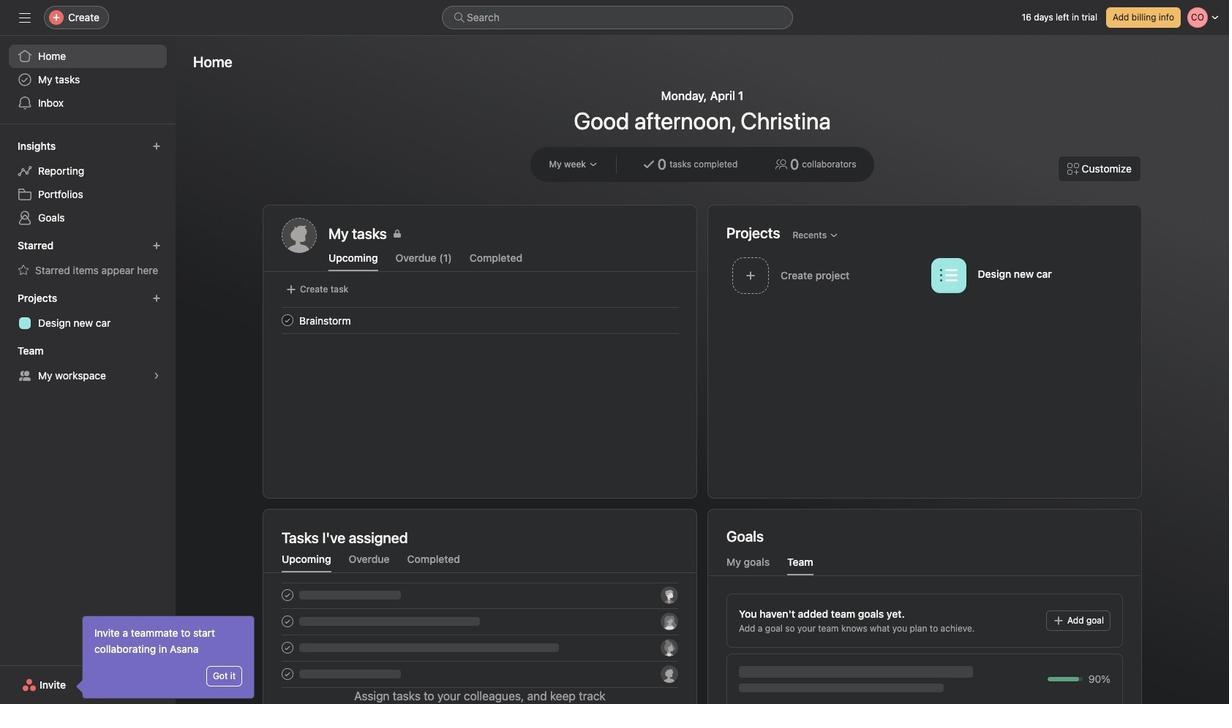 Task type: vqa. For each thing, say whether or not it's contained in the screenshot.
Insights element
yes



Task type: locate. For each thing, give the bounding box(es) containing it.
tooltip
[[78, 617, 254, 699]]

Mark complete checkbox
[[279, 312, 296, 329]]

0 horizontal spatial list item
[[264, 307, 697, 334]]

list box
[[442, 6, 794, 29]]

0 vertical spatial list item
[[727, 253, 926, 298]]

add items to starred image
[[152, 242, 161, 250]]

add profile photo image
[[282, 218, 317, 253]]

1 horizontal spatial list item
[[727, 253, 926, 298]]

hide sidebar image
[[19, 12, 31, 23]]

1 vertical spatial list item
[[264, 307, 697, 334]]

new insights image
[[152, 142, 161, 151]]

teams element
[[0, 338, 176, 391]]

new project or portfolio image
[[152, 294, 161, 303]]

list item
[[727, 253, 926, 298], [264, 307, 697, 334]]



Task type: describe. For each thing, give the bounding box(es) containing it.
projects element
[[0, 285, 176, 338]]

list image
[[940, 267, 958, 284]]

mark complete image
[[279, 312, 296, 329]]

insights element
[[0, 133, 176, 233]]

global element
[[0, 36, 176, 124]]

see details, my workspace image
[[152, 372, 161, 381]]

starred element
[[0, 233, 176, 285]]



